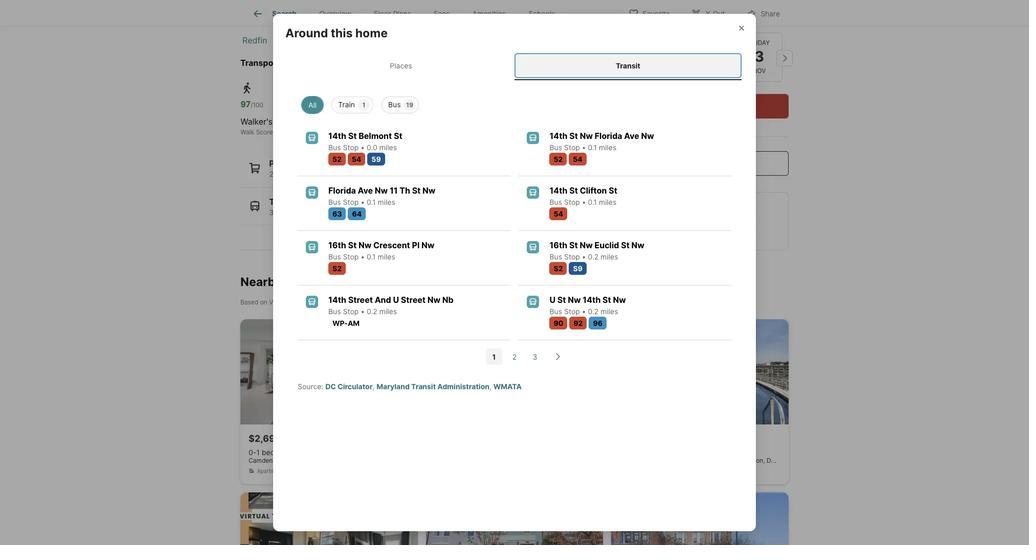 Task type: vqa. For each thing, say whether or not it's contained in the screenshot.
0.1
yes



Task type: describe. For each thing, give the bounding box(es) containing it.
27
[[311, 170, 320, 179]]

favorite
[[643, 9, 670, 18]]

self
[[692, 6, 703, 13]]

nov for 2
[[700, 67, 713, 75]]

all
[[309, 101, 317, 110]]

® inside walker's paradise walk score ®
[[273, 128, 277, 136]]

0.1 inside florida ave nw 11 th st nw bus stop • 0.1 miles
[[367, 198, 376, 207]]

am
[[348, 319, 360, 328]]

1 , from the left
[[373, 383, 375, 392]]

am-
[[707, 231, 724, 241]]

amenities
[[473, 9, 506, 18]]

|
[[673, 457, 675, 465]]

transit 305, 325, 42, 43, 52, 54, 59, 63, 64, 90, 92, 96, d32, green, h2, h4, h8, s2, s9, w47, wp-am, yellow
[[269, 197, 610, 217]]

favorite button
[[620, 2, 679, 23]]

1 inside 1 nov
[[651, 48, 658, 66]]

h8,
[[501, 208, 513, 217]]

wp- inside 14th street and u street nw nb bus stop • 0.2 miles wp-am
[[333, 319, 348, 328]]

0.2 for 16th
[[588, 253, 599, 262]]

fees
[[434, 9, 450, 18]]

bus image for 14th st clifton st
[[527, 187, 540, 199]]

16th for 16th st nw crescent pl nw
[[328, 241, 346, 251]]

view for based on view 14 near washington
[[269, 299, 283, 306]]

guided
[[705, 6, 726, 13]]

d32,
[[432, 208, 448, 217]]

59,
[[355, 208, 366, 217]]

0.2 inside 14th street and u street nw nb bus stop • 0.2 miles wp-am
[[367, 308, 378, 316]]

redfin
[[243, 35, 267, 46]]

x-out button
[[683, 2, 734, 23]]

u inside 14th street and u street nw nb bus stop • 0.2 miles wp-am
[[393, 295, 399, 306]]

search
[[272, 9, 297, 18]]

washington, inside button
[[730, 457, 765, 465]]

20009
[[778, 457, 797, 465]]

43,
[[316, 208, 327, 217]]

st inside florida ave nw 11 th st nw bus stop • 0.1 miles
[[412, 186, 421, 196]]

view for transportation near view 14
[[322, 58, 342, 68]]

camden
[[249, 457, 273, 465]]

dc circulator link
[[326, 383, 373, 392]]

1 vertical spatial near
[[294, 299, 307, 306]]

nw inside 14th street and u street nw nb bus stop • 0.2 miles wp-am
[[428, 295, 441, 306]]

16th for 16th st nw euclid st nw
[[550, 241, 568, 251]]

schools tab
[[517, 2, 567, 26]]

x-out
[[706, 9, 725, 18]]

64,
[[380, 208, 391, 217]]

63,
[[368, 208, 378, 217]]

16th st nw euclid st nw bus stop • 0.2 miles
[[550, 241, 645, 262]]

places tab
[[288, 53, 515, 78]]

miles inside 14th st clifton st bus stop • 0.1 miles 54
[[599, 198, 617, 207]]

miles inside 14th st belmont st bus stop • 0.0 miles
[[379, 143, 397, 152]]

stop inside 14th st clifton st bus stop • 0.1 miles 54
[[564, 198, 580, 207]]

2 nov
[[700, 48, 713, 75]]

around for around this home
[[286, 26, 328, 40]]

ave inside 14th st nw florida ave nw bus stop • 0.1 miles
[[624, 131, 640, 141]]

self guided tour
[[692, 6, 740, 13]]

columbia link
[[284, 35, 320, 46]]

u st nw 14th st nw bus stop • 0.2 miles
[[550, 295, 626, 316]]

1 button
[[486, 349, 502, 365]]

am,
[[573, 208, 587, 217]]

around for around view 14
[[240, 4, 283, 19]]

90
[[554, 319, 564, 328]]

transit right maryland
[[411, 383, 436, 392]]

bus inside the u st nw 14th st nw bus stop • 0.2 miles
[[550, 308, 562, 316]]

photo of 1441 euclid st nw #306, washington, dc 20009 image
[[240, 493, 418, 546]]

14th for 14th street and u street nw nb
[[328, 295, 346, 306]]

circulator
[[338, 383, 373, 392]]

based
[[240, 299, 259, 306]]

list box inside 'around this home' dialog
[[294, 93, 736, 114]]

restaurants,
[[322, 170, 362, 179]]

54,
[[342, 208, 353, 217]]

14th st belmont st bus stop • 0.0 miles
[[328, 131, 403, 152]]

0 vertical spatial view
[[286, 4, 315, 19]]

97
[[241, 99, 251, 109]]

transit for transit score ®
[[340, 128, 360, 136]]

9:00
[[687, 231, 705, 241]]

dc inside | 2420 14th st nw, washington, dc 20009 button
[[767, 457, 776, 465]]

1 inside button
[[493, 353, 496, 362]]

0.2 for u
[[588, 308, 599, 316]]

305,
[[269, 208, 284, 217]]

open today: 9:00 am-6:00 pm
[[638, 231, 756, 241]]

bus inside 14th st belmont st bus stop • 0.0 miles
[[328, 143, 341, 152]]

wmata link
[[494, 383, 522, 392]]

photo of 2112 new hampshire ave nw, washington, dc 20009 image
[[426, 320, 603, 425]]

stop inside 14th st nw florida ave nw bus stop • 0.1 miles
[[564, 143, 580, 152]]

14th for 14th st nw florida ave nw
[[550, 131, 568, 141]]

bus inside 14th st nw florida ave nw bus stop • 0.1 miles
[[550, 143, 562, 152]]

floor
[[374, 9, 391, 18]]

photo of 1340 fairmont st nw #23, washington, dc 20009 image
[[612, 493, 789, 546]]

0.0
[[367, 143, 377, 152]]

14th street and u street nw nb bus stop • 0.2 miles wp-am
[[328, 295, 454, 328]]

transit for transit
[[616, 61, 641, 70]]

3 inside the friday 3 nov
[[755, 48, 764, 66]]

14th for 14th st belmont st
[[328, 131, 346, 141]]

euclid
[[595, 241, 619, 251]]

14 for based on view 14 near washington
[[285, 299, 292, 306]]

photo of 2101 16th st nw, washington, dc 20009 image
[[240, 320, 418, 425]]

amenities tab
[[461, 2, 517, 26]]

bus inside 16th st nw crescent pl nw bus stop • 0.1 miles s2
[[328, 253, 341, 262]]

stop inside florida ave nw 11 th st nw bus stop • 0.1 miles
[[343, 198, 359, 207]]

florida inside 14th st nw florida ave nw bus stop • 0.1 miles
[[595, 131, 622, 141]]

crescent
[[373, 241, 410, 251]]

tab list containing search
[[240, 0, 575, 26]]

nearby rentals
[[240, 275, 325, 290]]

out
[[713, 9, 725, 18]]

bus image for 14th st belmont st
[[306, 132, 318, 144]]

overview tab
[[308, 2, 363, 26]]

fees tab
[[423, 2, 461, 26]]

90,
[[393, 208, 404, 217]]

transportation near view 14
[[240, 58, 354, 68]]

bus inside florida ave nw 11 th st nw bus stop • 0.1 miles
[[328, 198, 341, 207]]

today:
[[661, 231, 685, 241]]

score inside walker's paradise walk score ®
[[256, 128, 273, 136]]

tab list inside 'around this home' dialog
[[286, 51, 744, 80]]

dc for source:
[[326, 383, 336, 392]]

pl
[[412, 241, 420, 251]]

nb
[[442, 295, 454, 306]]

54 for belmont
[[352, 155, 361, 164]]

s9,
[[528, 208, 539, 217]]

redfin link
[[243, 35, 267, 46]]

2 button
[[507, 349, 523, 365]]

0.1 inside 14th st clifton st bus stop • 0.1 miles 54
[[588, 198, 597, 207]]

59
[[372, 155, 381, 164]]

nov inside the friday 3 nov
[[753, 67, 766, 75]]

transit for transit 305, 325, 42, 43, 52, 54, 59, 63, 64, 90, 92, 96, d32, green, h2, h4, h8, s2, s9, w47, wp-am, yellow
[[269, 197, 297, 207]]

2 s2 from the left
[[554, 265, 563, 273]]

14 for transportation near view 14
[[344, 58, 354, 68]]

on
[[260, 299, 268, 306]]

63
[[333, 210, 342, 219]]

0-
[[249, 449, 256, 457]]

this
[[331, 26, 353, 40]]

4
[[364, 170, 369, 179]]

stop inside the u st nw 14th st nw bus stop • 0.2 miles
[[564, 308, 580, 316]]

81
[[340, 99, 350, 109]]

stop inside 14th st belmont st bus stop • 0.0 miles
[[343, 143, 359, 152]]



Task type: locate. For each thing, give the bounding box(es) containing it.
st inside 14th st nw florida ave nw bus stop • 0.1 miles
[[570, 131, 578, 141]]

w47,
[[541, 208, 557, 217]]

/100 inside 97 /100
[[251, 101, 263, 109]]

stop inside 16th st nw crescent pl nw bus stop • 0.1 miles s2
[[343, 253, 359, 262]]

source: dc circulator , maryland transit administration , wmata
[[298, 383, 522, 392]]

dc down the floor plans tab
[[386, 35, 398, 46]]

• inside florida ave nw 11 th st nw bus stop • 0.1 miles
[[361, 198, 365, 207]]

miles inside florida ave nw 11 th st nw bus stop • 0.1 miles
[[378, 198, 395, 207]]

1 /100 from the left
[[251, 101, 263, 109]]

2 horizontal spatial 2
[[702, 48, 712, 66]]

miles inside 16th st nw euclid st nw bus stop • 0.2 miles
[[601, 253, 618, 262]]

list box containing train
[[294, 93, 736, 114]]

stop down transit score ®
[[343, 143, 359, 152]]

miles inside 16th st nw crescent pl nw bus stop • 0.1 miles s2
[[378, 253, 395, 262]]

3
[[755, 48, 764, 66], [533, 353, 537, 362]]

s9
[[573, 265, 583, 273]]

transit inside transit 305, 325, 42, 43, 52, 54, 59, 63, 64, 90, 92, 96, d32, green, h2, h4, h8, s2, s9, w47, wp-am, yellow
[[269, 197, 297, 207]]

52,
[[329, 208, 340, 217]]

0.1 down clifton
[[588, 198, 597, 207]]

bus image for 14th st nw florida ave nw
[[527, 132, 540, 144]]

14th inside 14th st belmont st bus stop • 0.0 miles
[[328, 131, 346, 141]]

bus image for 14th street and u street nw nb
[[306, 296, 318, 309]]

• inside 14th st belmont st bus stop • 0.0 miles
[[361, 143, 365, 152]]

0 horizontal spatial 2
[[269, 170, 274, 179]]

miles down euclid
[[601, 253, 618, 262]]

0 horizontal spatial /100
[[251, 101, 263, 109]]

view down around this home
[[322, 58, 342, 68]]

u inside the u st nw 14th st nw bus stop • 0.2 miles
[[550, 295, 556, 306]]

bus inside 16th st nw euclid st nw bus stop • 0.2 miles
[[550, 253, 562, 262]]

h4,
[[488, 208, 499, 217]]

1 left beds
[[256, 449, 260, 457]]

1 horizontal spatial score
[[362, 128, 378, 136]]

14th inside button
[[694, 457, 707, 465]]

16th
[[328, 241, 346, 251], [550, 241, 568, 251]]

view up the columbia 'link'
[[286, 4, 315, 19]]

street right and
[[401, 295, 426, 306]]

wp- inside transit 305, 325, 42, 43, 52, 54, 59, 63, 64, 90, 92, 96, d32, green, h2, h4, h8, s2, s9, w47, wp-am, yellow
[[559, 208, 573, 217]]

1 horizontal spatial 14
[[318, 4, 331, 19]]

1 horizontal spatial dc
[[386, 35, 398, 46]]

0 horizontal spatial 54
[[352, 155, 361, 164]]

miles up the yellow on the top of page
[[599, 198, 617, 207]]

0 horizontal spatial 14
[[285, 299, 292, 306]]

miles up clifton
[[599, 143, 617, 152]]

2 street from the left
[[401, 295, 426, 306]]

0 horizontal spatial 3
[[533, 353, 537, 362]]

bus image for u st nw 14th st nw
[[527, 296, 540, 309]]

2 /100 from the left
[[350, 101, 362, 109]]

, left maryland
[[373, 383, 375, 392]]

0 horizontal spatial street
[[348, 295, 373, 306]]

14 down "washington, dc" link
[[344, 58, 354, 68]]

near down columbia
[[302, 58, 320, 68]]

2 down "x-"
[[702, 48, 712, 66]]

floor plans
[[374, 9, 411, 18]]

next image
[[777, 50, 793, 67]]

14th st nw florida ave nw bus stop • 0.1 miles
[[550, 131, 654, 152]]

1 horizontal spatial 16th
[[550, 241, 568, 251]]

0.2 down euclid
[[588, 253, 599, 262]]

roosevelt
[[275, 457, 303, 465]]

0 horizontal spatial wp-
[[333, 319, 348, 328]]

96,
[[419, 208, 430, 217]]

miles inside 14th street and u street nw nb bus stop • 0.2 miles wp-am
[[380, 308, 397, 316]]

1 horizontal spatial s2
[[554, 265, 563, 273]]

0.2 inside 16th st nw euclid st nw bus stop • 0.2 miles
[[588, 253, 599, 262]]

s2
[[333, 265, 342, 273], [554, 265, 563, 273]]

h2,
[[474, 208, 486, 217]]

2 52 from the left
[[554, 155, 563, 164]]

3 nov from the left
[[753, 67, 766, 75]]

2 right '1' button
[[513, 353, 517, 362]]

places 2 groceries, 27 restaurants, 4 parks
[[269, 159, 389, 179]]

washington, dc
[[336, 35, 398, 46]]

dc inside 'around this home' dialog
[[326, 383, 336, 392]]

rentals
[[285, 275, 325, 290]]

2 horizontal spatial nov
[[753, 67, 766, 75]]

1 score from the left
[[256, 128, 273, 136]]

columbia
[[284, 35, 320, 46]]

u
[[393, 295, 399, 306], [550, 295, 556, 306]]

81 /100
[[340, 99, 362, 109]]

0 vertical spatial dc
[[386, 35, 398, 46]]

, left wmata in the bottom of the page
[[490, 383, 492, 392]]

16th down 63
[[328, 241, 346, 251]]

0 vertical spatial near
[[302, 58, 320, 68]]

miles inside 14th st nw florida ave nw bus stop • 0.1 miles
[[599, 143, 617, 152]]

• inside 14th street and u street nw nb bus stop • 0.2 miles wp-am
[[361, 308, 365, 316]]

14th for 14th st clifton st
[[550, 186, 568, 196]]

transit
[[616, 61, 641, 70], [340, 128, 360, 136], [269, 197, 297, 207], [411, 383, 436, 392]]

2 horizontal spatial dc
[[767, 457, 776, 465]]

miles down the crescent
[[378, 253, 395, 262]]

s2,
[[515, 208, 526, 217]]

0 vertical spatial around
[[240, 4, 283, 19]]

places up 19
[[390, 61, 412, 70]]

0 horizontal spatial places
[[269, 159, 296, 169]]

/100 inside 81 /100
[[350, 101, 362, 109]]

stop up 92
[[564, 308, 580, 316]]

14th inside 14th street and u street nw nb bus stop • 0.2 miles wp-am
[[328, 295, 346, 306]]

0 vertical spatial tab list
[[240, 0, 575, 26]]

share
[[761, 9, 780, 18]]

1 horizontal spatial washington,
[[730, 457, 765, 465]]

/100 for 97
[[251, 101, 263, 109]]

stop up s9
[[564, 253, 580, 262]]

u right and
[[393, 295, 399, 306]]

2 horizontal spatial view
[[322, 58, 342, 68]]

transit tab
[[515, 53, 742, 78]]

0 horizontal spatial around
[[240, 4, 283, 19]]

0 horizontal spatial u
[[393, 295, 399, 306]]

score down walker's
[[256, 128, 273, 136]]

92,
[[406, 208, 417, 217]]

/100 for 81
[[350, 101, 362, 109]]

places for places
[[390, 61, 412, 70]]

®
[[273, 128, 277, 136], [378, 128, 383, 136]]

,
[[373, 383, 375, 392], [490, 383, 492, 392]]

administration
[[438, 383, 490, 392]]

16th inside 16th st nw crescent pl nw bus stop • 0.1 miles s2
[[328, 241, 346, 251]]

/100 up transit score ®
[[350, 101, 362, 109]]

bus inside 14th st clifton st bus stop • 0.1 miles 54
[[550, 198, 562, 207]]

2420
[[677, 457, 692, 465]]

® down "paradise"
[[273, 128, 277, 136]]

54 inside 14th st clifton st bus stop • 0.1 miles 54
[[554, 210, 563, 219]]

1 horizontal spatial florida
[[595, 131, 622, 141]]

2 vertical spatial view
[[269, 299, 283, 306]]

$2,699+
[[249, 434, 288, 445]]

photo of 1310 belmont st nw #1, washington, dc 20009 image
[[426, 493, 603, 546]]

0 vertical spatial places
[[390, 61, 412, 70]]

1 horizontal spatial ,
[[490, 383, 492, 392]]

0 horizontal spatial 52
[[333, 155, 342, 164]]

st inside 16th st nw crescent pl nw bus stop • 0.1 miles s2
[[348, 241, 357, 251]]

tour
[[727, 6, 740, 13]]

1 horizontal spatial places
[[390, 61, 412, 70]]

friday
[[749, 39, 770, 47]]

bus
[[388, 100, 401, 109], [328, 143, 341, 152], [550, 143, 562, 152], [328, 198, 341, 207], [550, 198, 562, 207], [328, 253, 341, 262], [550, 253, 562, 262], [328, 308, 341, 316], [550, 308, 562, 316]]

nov
[[648, 67, 661, 75], [700, 67, 713, 75], [753, 67, 766, 75]]

floor plans tab
[[363, 2, 423, 26]]

1 vertical spatial tab list
[[286, 51, 744, 80]]

1 vertical spatial 2
[[269, 170, 274, 179]]

open
[[638, 231, 658, 241]]

0 vertical spatial ave
[[624, 131, 640, 141]]

self guided tour list box
[[629, 0, 789, 23]]

1 horizontal spatial 3
[[755, 48, 764, 66]]

around down search
[[286, 26, 328, 40]]

washington
[[308, 299, 342, 306]]

plans
[[393, 9, 411, 18]]

miles inside the u st nw 14th st nw bus stop • 0.2 miles
[[601, 308, 618, 316]]

based on view 14 near washington
[[240, 299, 342, 306]]

transit down train
[[340, 128, 360, 136]]

1 horizontal spatial ave
[[624, 131, 640, 141]]

ave inside florida ave nw 11 th st nw bus stop • 0.1 miles
[[358, 186, 373, 196]]

1 vertical spatial florida
[[328, 186, 356, 196]]

0 horizontal spatial 16th
[[328, 241, 346, 251]]

0 horizontal spatial florida
[[328, 186, 356, 196]]

wp- down 'washington'
[[333, 319, 348, 328]]

groceries,
[[276, 170, 309, 179]]

16th st nw crescent pl nw bus stop • 0.1 miles s2
[[328, 241, 435, 273]]

1 s2 from the left
[[333, 265, 342, 273]]

0 horizontal spatial score
[[256, 128, 273, 136]]

• inside 16th st nw crescent pl nw bus stop • 0.1 miles s2
[[361, 253, 365, 262]]

1 vertical spatial washington,
[[730, 457, 765, 465]]

96
[[593, 319, 603, 328]]

places
[[390, 61, 412, 70], [269, 159, 296, 169]]

0 vertical spatial 2
[[702, 48, 712, 66]]

stop down 64
[[343, 253, 359, 262]]

florida inside florida ave nw 11 th st nw bus stop • 0.1 miles
[[328, 186, 356, 196]]

places inside places 2 groceries, 27 restaurants, 4 parks
[[269, 159, 296, 169]]

places for places 2 groceries, 27 restaurants, 4 parks
[[269, 159, 296, 169]]

nov for 1
[[648, 67, 661, 75]]

52
[[333, 155, 342, 164], [554, 155, 563, 164]]

1 right 81 /100
[[363, 101, 366, 109]]

54 for nw
[[573, 155, 583, 164]]

around view 14
[[240, 4, 331, 19]]

14 down nearby rentals
[[285, 299, 292, 306]]

st inside button
[[708, 457, 715, 465]]

1 u from the left
[[393, 295, 399, 306]]

view right on
[[269, 299, 283, 306]]

transit up 305, at the top of the page
[[269, 197, 297, 207]]

tab list containing places
[[286, 51, 744, 80]]

0 vertical spatial 3
[[755, 48, 764, 66]]

52 for 14th st nw florida ave nw
[[554, 155, 563, 164]]

54 down 14th st nw florida ave nw bus stop • 0.1 miles
[[573, 155, 583, 164]]

places inside the places tab
[[390, 61, 412, 70]]

x-
[[706, 9, 713, 18]]

and
[[375, 295, 391, 306]]

3 inside button
[[533, 353, 537, 362]]

54 left am,
[[554, 210, 563, 219]]

0 horizontal spatial ave
[[358, 186, 373, 196]]

14 up around this home
[[318, 4, 331, 19]]

0 horizontal spatial view
[[269, 299, 283, 306]]

3 down friday
[[755, 48, 764, 66]]

52 for 14th st belmont st
[[333, 155, 342, 164]]

1 horizontal spatial /100
[[350, 101, 362, 109]]

• inside 16th st nw euclid st nw bus stop • 0.2 miles
[[582, 253, 586, 262]]

nw
[[580, 131, 593, 141], [641, 131, 654, 141], [375, 186, 388, 196], [423, 186, 436, 196], [359, 241, 372, 251], [422, 241, 435, 251], [580, 241, 593, 251], [632, 241, 645, 251], [428, 295, 441, 306], [568, 295, 581, 306], [613, 295, 626, 306]]

1 horizontal spatial 54
[[554, 210, 563, 219]]

0 horizontal spatial dc
[[326, 383, 336, 392]]

green,
[[450, 208, 472, 217]]

1 vertical spatial 3
[[533, 353, 537, 362]]

1 nov from the left
[[648, 67, 661, 75]]

stop inside 16th st nw euclid st nw bus stop • 0.2 miles
[[564, 253, 580, 262]]

miles right 0.0
[[379, 143, 397, 152]]

around inside "element"
[[286, 26, 328, 40]]

2 inside 2 nov
[[702, 48, 712, 66]]

• inside the u st nw 14th st nw bus stop • 0.2 miles
[[582, 308, 586, 316]]

nearby
[[240, 275, 282, 290]]

® up '59'
[[378, 128, 383, 136]]

1 52 from the left
[[333, 155, 342, 164]]

0 vertical spatial 14
[[318, 4, 331, 19]]

97 /100
[[241, 99, 263, 109]]

0.1 up clifton
[[588, 143, 597, 152]]

0.2 up '96'
[[588, 308, 599, 316]]

parks
[[371, 170, 389, 179]]

2 for 2
[[513, 353, 517, 362]]

0.1 up 63,
[[367, 198, 376, 207]]

64
[[352, 210, 362, 219]]

bus inside 14th street and u street nw nb bus stop • 0.2 miles wp-am
[[328, 308, 341, 316]]

1 horizontal spatial view
[[286, 4, 315, 19]]

2 score from the left
[[362, 128, 378, 136]]

1 vertical spatial 14
[[344, 58, 354, 68]]

2 ® from the left
[[378, 128, 383, 136]]

1 vertical spatial places
[[269, 159, 296, 169]]

• inside 14th st nw florida ave nw bus stop • 0.1 miles
[[582, 143, 586, 152]]

transit inside transit tab
[[616, 61, 641, 70]]

1 horizontal spatial u
[[550, 295, 556, 306]]

14th inside the u st nw 14th st nw bus stop • 0.2 miles
[[583, 295, 601, 306]]

around this home element
[[286, 14, 400, 41]]

1 inside $2,699+ 0-1 beds camden roosevelt
[[256, 449, 260, 457]]

0.1
[[588, 143, 597, 152], [367, 198, 376, 207], [588, 198, 597, 207], [367, 253, 376, 262]]

dc for washington,
[[386, 35, 398, 46]]

1 street from the left
[[348, 295, 373, 306]]

stop up am,
[[564, 198, 580, 207]]

florida ave nw 11 th st nw bus stop • 0.1 miles
[[328, 186, 436, 207]]

around up redfin link
[[240, 4, 283, 19]]

2 nov from the left
[[700, 67, 713, 75]]

belmont
[[359, 131, 392, 141]]

street
[[348, 295, 373, 306], [401, 295, 426, 306]]

0 vertical spatial wp-
[[559, 208, 573, 217]]

0 horizontal spatial s2
[[333, 265, 342, 273]]

photo of 2420 14th st nw, washington, dc 20009 image
[[612, 320, 789, 425]]

bus image
[[527, 132, 540, 144], [306, 187, 318, 199], [527, 187, 540, 199], [306, 242, 318, 254]]

nw,
[[716, 457, 728, 465]]

2 , from the left
[[490, 383, 492, 392]]

/100 up walker's
[[251, 101, 263, 109]]

0 vertical spatial florida
[[595, 131, 622, 141]]

wp-
[[559, 208, 573, 217], [333, 319, 348, 328]]

2
[[702, 48, 712, 66], [269, 170, 274, 179], [513, 353, 517, 362]]

share button
[[738, 2, 789, 23]]

train
[[338, 100, 355, 109]]

14
[[318, 4, 331, 19], [344, 58, 354, 68], [285, 299, 292, 306]]

2 16th from the left
[[550, 241, 568, 251]]

s2 left s9
[[554, 265, 563, 273]]

places up groceries,
[[269, 159, 296, 169]]

pm
[[743, 231, 756, 241]]

2 inside button
[[513, 353, 517, 362]]

1 horizontal spatial 2
[[513, 353, 517, 362]]

around this home
[[286, 26, 388, 40]]

52 down 14th st nw florida ave nw bus stop • 0.1 miles
[[554, 155, 563, 164]]

source:
[[298, 383, 323, 392]]

2 left groceries,
[[269, 170, 274, 179]]

0 vertical spatial washington,
[[336, 35, 384, 46]]

street left and
[[348, 295, 373, 306]]

0.1 inside 14th st nw florida ave nw bus stop • 0.1 miles
[[588, 143, 597, 152]]

• inside 14th st clifton st bus stop • 0.1 miles 54
[[582, 198, 586, 207]]

0.2 down and
[[367, 308, 378, 316]]

wp- right w47,
[[559, 208, 573, 217]]

stop
[[343, 143, 359, 152], [564, 143, 580, 152], [343, 198, 359, 207], [564, 198, 580, 207], [343, 253, 359, 262], [564, 253, 580, 262], [343, 308, 359, 316], [564, 308, 580, 316]]

bus image for 16th st nw euclid st nw
[[527, 242, 540, 254]]

score up 0.0
[[362, 128, 378, 136]]

walker's
[[241, 117, 273, 127]]

miles up 64,
[[378, 198, 395, 207]]

ave
[[624, 131, 640, 141], [358, 186, 373, 196]]

0 horizontal spatial nov
[[648, 67, 661, 75]]

2 vertical spatial 14
[[285, 299, 292, 306]]

52 up the restaurants,
[[333, 155, 342, 164]]

transit score ®
[[340, 128, 383, 136]]

1 horizontal spatial around
[[286, 26, 328, 40]]

2 vertical spatial dc
[[767, 457, 776, 465]]

stop up clifton
[[564, 143, 580, 152]]

tab list
[[240, 0, 575, 26], [286, 51, 744, 80]]

1 horizontal spatial ®
[[378, 128, 383, 136]]

2 horizontal spatial 54
[[573, 155, 583, 164]]

bus image for florida ave nw 11 th st nw
[[306, 187, 318, 199]]

stop up the 54,
[[343, 198, 359, 207]]

1 horizontal spatial street
[[401, 295, 426, 306]]

transit left 1 nov
[[616, 61, 641, 70]]

near
[[302, 58, 320, 68], [294, 299, 307, 306]]

54
[[352, 155, 361, 164], [573, 155, 583, 164], [554, 210, 563, 219]]

2 inside places 2 groceries, 27 restaurants, 4 parks
[[269, 170, 274, 179]]

stop up am
[[343, 308, 359, 316]]

list box
[[294, 93, 736, 114]]

2 for 2 nov
[[702, 48, 712, 66]]

16th down w47,
[[550, 241, 568, 251]]

dc left 20009
[[767, 457, 776, 465]]

s2 inside 16th st nw crescent pl nw bus stop • 0.1 miles s2
[[333, 265, 342, 273]]

0 horizontal spatial ,
[[373, 383, 375, 392]]

walk
[[241, 128, 254, 136]]

92
[[574, 319, 583, 328]]

2 horizontal spatial 14
[[344, 58, 354, 68]]

0.2 inside the u st nw 14th st nw bus stop • 0.2 miles
[[588, 308, 599, 316]]

1 nov
[[648, 48, 661, 75]]

1 horizontal spatial nov
[[700, 67, 713, 75]]

•
[[361, 143, 365, 152], [582, 143, 586, 152], [361, 198, 365, 207], [582, 198, 586, 207], [361, 253, 365, 262], [582, 253, 586, 262], [361, 308, 365, 316], [582, 308, 586, 316]]

1 down 'favorite'
[[651, 48, 658, 66]]

14th inside 14th st clifton st bus stop • 0.1 miles 54
[[550, 186, 568, 196]]

0.1 inside 16th st nw crescent pl nw bus stop • 0.1 miles s2
[[367, 253, 376, 262]]

stop inside 14th street and u street nw nb bus stop • 0.2 miles wp-am
[[343, 308, 359, 316]]

1 vertical spatial dc
[[326, 383, 336, 392]]

14th st clifton st bus stop • 0.1 miles 54
[[550, 186, 618, 219]]

washington, dc link
[[336, 35, 398, 46]]

1 left 2 button
[[493, 353, 496, 362]]

1 vertical spatial wp-
[[333, 319, 348, 328]]

self guided tour option
[[629, 0, 789, 23]]

bus image
[[306, 132, 318, 144], [527, 242, 540, 254], [306, 296, 318, 309], [527, 296, 540, 309]]

dc right source:
[[326, 383, 336, 392]]

miles up '96'
[[601, 308, 618, 316]]

2 u from the left
[[550, 295, 556, 306]]

2 vertical spatial 2
[[513, 353, 517, 362]]

around this home dialog
[[273, 14, 756, 532]]

1 vertical spatial view
[[322, 58, 342, 68]]

1 16th from the left
[[328, 241, 346, 251]]

apartment
[[257, 469, 283, 475]]

1 horizontal spatial wp-
[[559, 208, 573, 217]]

score
[[256, 128, 273, 136], [362, 128, 378, 136]]

u up 90
[[550, 295, 556, 306]]

16th inside 16th st nw euclid st nw bus stop • 0.2 miles
[[550, 241, 568, 251]]

clifton
[[580, 186, 607, 196]]

0.1 down the crescent
[[367, 253, 376, 262]]

0 horizontal spatial washington,
[[336, 35, 384, 46]]

near down rentals
[[294, 299, 307, 306]]

miles down and
[[380, 308, 397, 316]]

0 horizontal spatial ®
[[273, 128, 277, 136]]

th
[[400, 186, 410, 196]]

bus image for 16th st nw crescent pl nw
[[306, 242, 318, 254]]

3 right 2 button
[[533, 353, 537, 362]]

1 vertical spatial ave
[[358, 186, 373, 196]]

s2 up 'washington'
[[333, 265, 342, 273]]

1 horizontal spatial 52
[[554, 155, 563, 164]]

1 vertical spatial around
[[286, 26, 328, 40]]

54 left '59'
[[352, 155, 361, 164]]

14th inside 14th st nw florida ave nw bus stop • 0.1 miles
[[550, 131, 568, 141]]

1 ® from the left
[[273, 128, 277, 136]]



